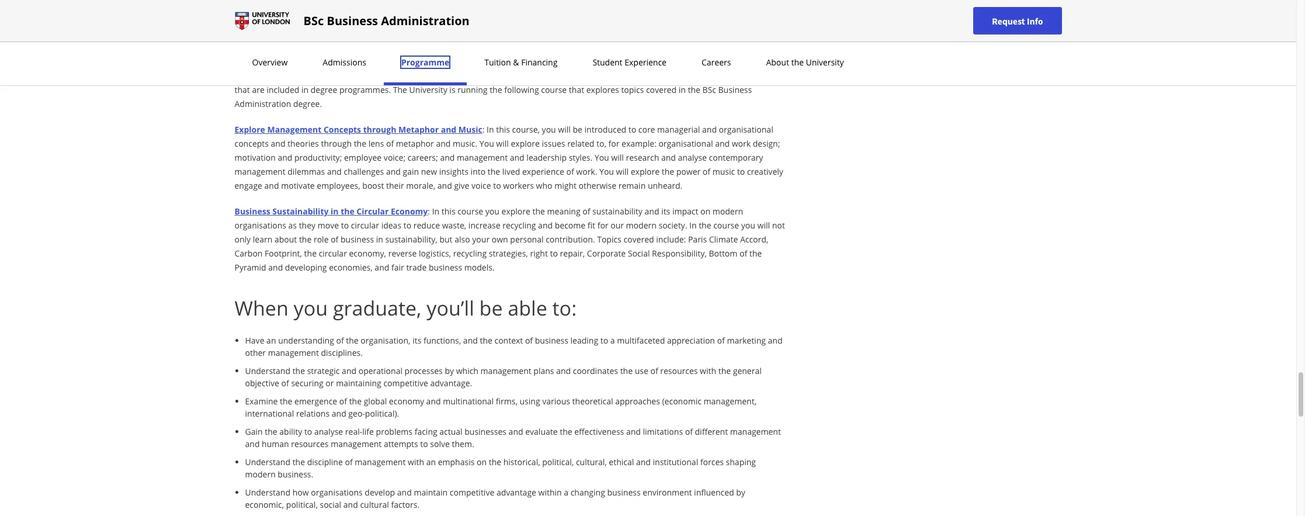Task type: locate. For each thing, give the bounding box(es) containing it.
work
[[732, 138, 751, 149]]

0 vertical spatial an
[[267, 335, 276, 346]]

its inside : in this course you explore the meaning of sustainability and its impact on modern organisations as they move to circular ideas to reduce waste, increase recycling and become fit for our modern society. in the course you will not only learn about the role of business in sustainability, but also your own personal contribution. topics covered include: paris climate accord, carbon footprint, the circular economy, reverse logistics, recycling strategies, right to repair, corporate social responsibility, bottom of the pyramid and developing economies, and fair trade business models.
[[662, 206, 671, 217]]

research
[[626, 152, 660, 163]]

understand inside understand the discipline of management with an emphasis on the historical, political, cultural, ethical and institutional forces shaping modern business.
[[245, 457, 291, 468]]

1 vertical spatial in
[[432, 206, 440, 217]]

resources down ability
[[291, 438, 329, 450]]

(economic
[[663, 396, 702, 407]]

bsc inside the university of london offers a number of online taster courses and massive open online courses (moocs), designed to introduce themes that are included in degree programmes. the university is running the following course that explores topics covered in the bsc business administration degree.
[[703, 84, 717, 95]]

analyse inside gain the ability to analyse real-life problems facing actual businesses and evaluate the effectiveness and limitations of different management and human resources management attempts to solve them.
[[314, 426, 343, 437]]

of inside gain the ability to analyse real-life problems facing actual businesses and evaluate the effectiveness and limitations of different management and human resources management attempts to solve them.
[[686, 426, 693, 437]]

this left 'course,'
[[496, 124, 510, 135]]

meaning
[[547, 206, 581, 217]]

1 horizontal spatial organisations
[[311, 487, 363, 498]]

0 horizontal spatial this
[[442, 206, 456, 217]]

0 horizontal spatial administration
[[235, 98, 291, 109]]

sustainability
[[593, 206, 643, 217]]

businesses
[[465, 426, 507, 437]]

economies,
[[329, 262, 373, 273]]

in up the paris
[[690, 220, 697, 231]]

which
[[456, 365, 479, 376]]

a right leading
[[611, 335, 615, 346]]

include:
[[657, 234, 686, 245]]

related
[[568, 138, 595, 149]]

its left functions,
[[413, 335, 422, 346]]

0 vertical spatial its
[[662, 206, 671, 217]]

0 horizontal spatial circular
[[319, 248, 347, 259]]

understand
[[245, 365, 291, 376], [245, 457, 291, 468], [245, 487, 291, 498]]

1 horizontal spatial :
[[483, 124, 485, 135]]

multinational
[[443, 396, 494, 407]]

2 horizontal spatial in
[[690, 220, 697, 231]]

business down logistics,
[[429, 262, 462, 273]]

1 horizontal spatial with
[[700, 365, 717, 376]]

a inside the university of london offers a number of online taster courses and massive open online courses (moocs), designed to introduce themes that are included in degree programmes. the university is running the following course that explores topics covered in the bsc business administration degree.
[[357, 70, 361, 81]]

1 vertical spatial political,
[[286, 499, 318, 510]]

organisation,
[[361, 335, 411, 346]]

0 horizontal spatial be
[[480, 295, 503, 322]]

business down engage
[[235, 206, 271, 217]]

0 horizontal spatial that
[[235, 84, 250, 95]]

1 vertical spatial this
[[442, 206, 456, 217]]

0 horizontal spatial organisations
[[235, 220, 286, 231]]

this
[[496, 124, 510, 135], [442, 206, 456, 217]]

request info button
[[974, 7, 1062, 34]]

university right about
[[806, 57, 845, 68]]

modern inside understand the discipline of management with an emphasis on the historical, political, cultural, ethical and institutional forces shaping modern business.
[[245, 469, 276, 480]]

you up otherwise
[[600, 166, 614, 177]]

1 vertical spatial administration
[[235, 98, 291, 109]]

waste,
[[442, 220, 467, 231]]

request
[[993, 15, 1026, 27]]

business up admissions "link"
[[327, 13, 378, 28]]

the left use
[[621, 365, 633, 376]]

with down appreciation
[[700, 365, 717, 376]]

explore inside : in this course you explore the meaning of sustainability and its impact on modern organisations as they move to circular ideas to reduce waste, increase recycling and become fit for our modern society. in the course you will not only learn about the role of business in sustainability, but also your own personal contribution. topics covered include: paris climate accord, carbon footprint, the circular economy, reverse logistics, recycling strategies, right to repair, corporate social responsibility, bottom of the pyramid and developing economies, and fair trade business models.
[[502, 206, 531, 217]]

1 horizontal spatial by
[[737, 487, 746, 498]]

2 vertical spatial understand
[[245, 487, 291, 498]]

explore management concepts through metaphor and music
[[235, 124, 483, 135]]

organisational up the work
[[719, 124, 774, 135]]

: down running
[[483, 124, 485, 135]]

modern up economic,
[[245, 469, 276, 480]]

1 horizontal spatial recycling
[[503, 220, 536, 231]]

0 vertical spatial understand
[[245, 365, 291, 376]]

0 vertical spatial for
[[609, 138, 620, 149]]

1 horizontal spatial its
[[662, 206, 671, 217]]

university down online
[[410, 84, 448, 95]]

an down solve
[[427, 457, 436, 468]]

of down maintaining
[[340, 396, 347, 407]]

economy,
[[349, 248, 386, 259]]

attempts
[[384, 438, 418, 450]]

0 vertical spatial covered
[[646, 84, 677, 95]]

and down tuition
[[488, 70, 503, 81]]

1 vertical spatial competitive
[[450, 487, 495, 498]]

you
[[542, 124, 556, 135], [486, 206, 500, 217], [742, 220, 756, 231], [294, 295, 328, 322]]

the down they
[[299, 234, 312, 245]]

explore
[[511, 138, 540, 149], [631, 166, 660, 177], [502, 206, 531, 217]]

for right fit
[[598, 220, 609, 231]]

understand for understand the strategic and operational processes by which management plans and coordinates the use of resources with the general objective of securing or maintaining competitive advantage.
[[245, 365, 291, 376]]

3 understand from the top
[[245, 487, 291, 498]]

university of london image
[[235, 11, 290, 30]]

0 vertical spatial explore
[[511, 138, 540, 149]]

examine the emergence of the global economy and multinational firms, using various theoretical approaches (economic management, international relations and geo-political). list item
[[245, 395, 787, 420]]

of inside understand the discipline of management with an emphasis on the historical, political, cultural, ethical and institutional forces shaping modern business.
[[345, 457, 353, 468]]

for inside : in this course, you will be introduced to core managerial and organisational concepts and theories through the lens of metaphor and music. you will explore issues related to, for example: organisational and work design; motivation and productivity; employee voice; careers; and management and leadership styles. you will research and analyse contemporary management dilemmas and challenges and gain new insights into the lived experience of work. you will explore the power of music to creatively engage and motivate employees, boost their morale, and give voice to workers who might otherwise remain unheard.
[[609, 138, 620, 149]]

and left the work
[[716, 138, 730, 149]]

competitive down emphasis on the bottom of page
[[450, 487, 495, 498]]

administration inside the university of london offers a number of online taster courses and massive open online courses (moocs), designed to introduce themes that are included in degree programmes. the university is running the following course that explores topics covered in the bsc business administration degree.
[[235, 98, 291, 109]]

this up waste,
[[442, 206, 456, 217]]

experience
[[625, 57, 667, 68]]

designed
[[659, 70, 694, 81]]

understand inside understand the strategic and operational processes by which management plans and coordinates the use of resources with the general objective of securing or maintaining competitive advantage.
[[245, 365, 291, 376]]

you inside : in this course, you will be introduced to core managerial and organisational concepts and theories through the lens of metaphor and music. you will explore issues related to, for example: organisational and work design; motivation and productivity; employee voice; careers; and management and leadership styles. you will research and analyse contemporary management dilemmas and challenges and gain new insights into the lived experience of work. you will explore the power of music to creatively engage and motivate employees, boost their morale, and give voice to workers who might otherwise remain unheard.
[[542, 124, 556, 135]]

explore
[[235, 124, 265, 135]]

and left "music."
[[436, 138, 451, 149]]

0 vertical spatial be
[[573, 124, 583, 135]]

1 horizontal spatial circular
[[351, 220, 379, 231]]

morale,
[[406, 180, 436, 191]]

solve
[[430, 438, 450, 450]]

0 horizontal spatial by
[[445, 365, 454, 376]]

1 vertical spatial explore
[[631, 166, 660, 177]]

1 horizontal spatial the
[[393, 84, 407, 95]]

1 vertical spatial recycling
[[453, 248, 487, 259]]

carbon
[[235, 248, 263, 259]]

understand up objective
[[245, 365, 291, 376]]

to right leading
[[601, 335, 609, 346]]

list item
[[245, 0, 787, 9]]

open
[[537, 70, 558, 81]]

an inside have an understanding of the organisation, its functions, and the context of business leading to a multifaceted appreciation of marketing and other management disciplines.
[[267, 335, 276, 346]]

organisations up social at the bottom left of page
[[311, 487, 363, 498]]

and left limitations
[[627, 426, 641, 437]]

sustainability,
[[386, 234, 438, 245]]

analyse down relations
[[314, 426, 343, 437]]

in inside : in this course, you will be introduced to core managerial and organisational concepts and theories through the lens of metaphor and music. you will explore issues related to, for example: organisational and work design; motivation and productivity; employee voice; careers; and management and leadership styles. you will research and analyse contemporary management dilemmas and challenges and gain new insights into the lived experience of work. you will explore the power of music to creatively engage and motivate employees, boost their morale, and give voice to workers who might otherwise remain unheard.
[[487, 124, 494, 135]]

course inside the university of london offers a number of online taster courses and massive open online courses (moocs), designed to introduce themes that are included in degree programmes. the university is running the following course that explores topics covered in the bsc business administration degree.
[[541, 84, 567, 95]]

social
[[628, 248, 650, 259]]

overview
[[252, 57, 288, 68]]

this inside : in this course, you will be introduced to core managerial and organisational concepts and theories through the lens of metaphor and music. you will explore issues related to, for example: organisational and work design; motivation and productivity; employee voice; careers; and management and leadership styles. you will research and analyse contemporary management dilemmas and challenges and gain new insights into the lived experience of work. you will explore the power of music to creatively engage and motivate employees, boost their morale, and give voice to workers who might otherwise remain unheard.
[[496, 124, 510, 135]]

1 horizontal spatial this
[[496, 124, 510, 135]]

through inside : in this course, you will be introduced to core managerial and organisational concepts and theories through the lens of metaphor and music. you will explore issues related to, for example: organisational and work design; motivation and productivity; employee voice; careers; and management and leadership styles. you will research and analyse contemporary management dilemmas and challenges and gain new insights into the lived experience of work. you will explore the power of music to creatively engage and motivate employees, boost their morale, and give voice to workers who might otherwise remain unheard.
[[321, 138, 352, 149]]

1 vertical spatial analyse
[[314, 426, 343, 437]]

contemporary
[[709, 152, 764, 163]]

a up programmes.
[[357, 70, 361, 81]]

covered inside : in this course you explore the meaning of sustainability and its impact on modern organisations as they move to circular ideas to reduce waste, increase recycling and become fit for our modern society. in the course you will not only learn about the role of business in sustainability, but also your own personal contribution. topics covered include: paris climate accord, carbon footprint, the circular economy, reverse logistics, recycling strategies, right to repair, corporate social responsibility, bottom of the pyramid and developing economies, and fair trade business models.
[[624, 234, 654, 245]]

disciplines.
[[321, 347, 363, 358]]

1 horizontal spatial in
[[487, 124, 494, 135]]

and up 'factors.'
[[397, 487, 412, 498]]

2 vertical spatial modern
[[245, 469, 276, 480]]

0 horizontal spatial bsc
[[304, 13, 324, 28]]

by inside understand the strategic and operational processes by which management plans and coordinates the use of resources with the general objective of securing or maintaining competitive advantage.
[[445, 365, 454, 376]]

1 horizontal spatial business
[[327, 13, 378, 28]]

by inside understand how organisations develop and maintain competitive advantage within a changing business environment influenced by economic, political, social and cultural factors.
[[737, 487, 746, 498]]

in inside : in this course you explore the meaning of sustainability and its impact on modern organisations as they move to circular ideas to reduce waste, increase recycling and become fit for our modern society. in the course you will not only learn about the role of business in sustainability, but also your own personal contribution. topics covered include: paris climate accord, carbon footprint, the circular economy, reverse logistics, recycling strategies, right to repair, corporate social responsibility, bottom of the pyramid and developing economies, and fair trade business models.
[[376, 234, 383, 245]]

1 horizontal spatial resources
[[661, 365, 698, 376]]

0 vertical spatial bsc
[[304, 13, 324, 28]]

international
[[245, 408, 294, 419]]

introduce
[[706, 70, 742, 81]]

you up accord,
[[742, 220, 756, 231]]

0 horizontal spatial analyse
[[314, 426, 343, 437]]

financing
[[522, 57, 558, 68]]

strategic
[[307, 365, 340, 376]]

in right music
[[487, 124, 494, 135]]

for inside : in this course you explore the meaning of sustainability and its impact on modern organisations as they move to circular ideas to reduce waste, increase recycling and become fit for our modern society. in the course you will not only learn about the role of business in sustainability, but also your own personal contribution. topics covered include: paris climate accord, carbon footprint, the circular economy, reverse logistics, recycling strategies, right to repair, corporate social responsibility, bottom of the pyramid and developing economies, and fair trade business models.
[[598, 220, 609, 231]]

footprint,
[[265, 248, 302, 259]]

will left not
[[758, 220, 770, 231]]

0 horizontal spatial :
[[428, 206, 430, 217]]

2 vertical spatial you
[[600, 166, 614, 177]]

0 horizontal spatial university
[[251, 70, 289, 81]]

1 vertical spatial its
[[413, 335, 422, 346]]

2 vertical spatial university
[[410, 84, 448, 95]]

the down online
[[393, 84, 407, 95]]

bsc up try a course
[[304, 13, 324, 28]]

0 vertical spatial :
[[483, 124, 485, 135]]

this for will
[[496, 124, 510, 135]]

organisations inside understand how organisations develop and maintain competitive advantage within a changing business environment influenced by economic, political, social and cultural factors.
[[311, 487, 363, 498]]

who
[[536, 180, 553, 191]]

recycling down also
[[453, 248, 487, 259]]

on inside understand the discipline of management with an emphasis on the historical, political, cultural, ethical and institutional forces shaping modern business.
[[477, 457, 487, 468]]

0 horizontal spatial on
[[477, 457, 487, 468]]

1 horizontal spatial competitive
[[450, 487, 495, 498]]

0 horizontal spatial modern
[[245, 469, 276, 480]]

with down attempts
[[408, 457, 424, 468]]

1 horizontal spatial analyse
[[678, 152, 707, 163]]

maintaining
[[336, 378, 382, 389]]

right
[[530, 248, 548, 259]]

resources
[[661, 365, 698, 376], [291, 438, 329, 450]]

degree
[[311, 84, 337, 95]]

modern up climate on the right of page
[[713, 206, 744, 217]]

2 understand from the top
[[245, 457, 291, 468]]

relations
[[296, 408, 330, 419]]

1 understand from the top
[[245, 365, 291, 376]]

will up remain
[[616, 166, 629, 177]]

1 vertical spatial be
[[480, 295, 503, 322]]

business up "plans"
[[535, 335, 569, 346]]

1 vertical spatial the
[[393, 84, 407, 95]]

organisations up learn
[[235, 220, 286, 231]]

0 horizontal spatial organisational
[[659, 138, 713, 149]]

: for business sustainability in the circular economy
[[428, 206, 430, 217]]

political, inside understand how organisations develop and maintain competitive advantage within a changing business environment influenced by economic, political, social and cultural factors.
[[286, 499, 318, 510]]

understand down human
[[245, 457, 291, 468]]

be left able
[[480, 295, 503, 322]]

resources inside gain the ability to analyse real-life problems facing actual businesses and evaluate the effectiveness and limitations of different management and human resources management attempts to solve them.
[[291, 438, 329, 450]]

2 horizontal spatial business
[[719, 84, 752, 95]]

0 vertical spatial in
[[487, 124, 494, 135]]

info
[[1028, 15, 1044, 27]]

0 vertical spatial competitive
[[384, 378, 428, 389]]

1 vertical spatial circular
[[319, 248, 347, 259]]

you down music
[[480, 138, 494, 149]]

in down ideas
[[376, 234, 383, 245]]

by
[[445, 365, 454, 376], [737, 487, 746, 498]]

not
[[773, 220, 785, 231]]

0 vertical spatial business
[[327, 13, 378, 28]]

strategies,
[[489, 248, 528, 259]]

1 vertical spatial modern
[[626, 220, 657, 231]]

appreciation
[[668, 335, 716, 346]]

0 vertical spatial on
[[701, 206, 711, 217]]

examine
[[245, 396, 278, 407]]

0 horizontal spatial with
[[408, 457, 424, 468]]

this inside : in this course you explore the meaning of sustainability and its impact on modern organisations as they move to circular ideas to reduce waste, increase recycling and become fit for our modern society. in the course you will not only learn about the role of business in sustainability, but also your own personal contribution. topics covered include: paris climate accord, carbon footprint, the circular economy, reverse logistics, recycling strategies, right to repair, corporate social responsibility, bottom of the pyramid and developing economies, and fair trade business models.
[[442, 206, 456, 217]]

1 vertical spatial bsc
[[703, 84, 717, 95]]

covered down designed
[[646, 84, 677, 95]]

in
[[302, 84, 309, 95], [679, 84, 686, 95], [331, 206, 339, 217], [376, 234, 383, 245]]

contribution.
[[546, 234, 595, 245]]

a right within
[[564, 487, 569, 498]]

on right impact
[[701, 206, 711, 217]]

to left core
[[629, 124, 637, 135]]

examine the emergence of the global economy and multinational firms, using various theoretical approaches (economic management, international relations and geo-political).
[[245, 396, 757, 419]]

in
[[487, 124, 494, 135], [432, 206, 440, 217], [690, 220, 697, 231]]

0 vertical spatial organisational
[[719, 124, 774, 135]]

you up increase
[[486, 206, 500, 217]]

on right emphasis on the bottom of page
[[477, 457, 487, 468]]

2 vertical spatial business
[[235, 206, 271, 217]]

that down online
[[569, 84, 585, 95]]

power
[[677, 166, 701, 177]]

1 vertical spatial organisations
[[311, 487, 363, 498]]

0 vertical spatial this
[[496, 124, 510, 135]]

1 vertical spatial on
[[477, 457, 487, 468]]

the up securing
[[293, 365, 305, 376]]

administration up programme
[[381, 13, 470, 28]]

bsc down introduce
[[703, 84, 717, 95]]

you up issues
[[542, 124, 556, 135]]

this for waste,
[[442, 206, 456, 217]]

: inside : in this course you explore the meaning of sustainability and its impact on modern organisations as they move to circular ideas to reduce waste, increase recycling and become fit for our modern society. in the course you will not only learn about the role of business in sustainability, but also your own personal contribution. topics covered include: paris climate accord, carbon footprint, the circular economy, reverse logistics, recycling strategies, right to repair, corporate social responsibility, bottom of the pyramid and developing economies, and fair trade business models.
[[428, 206, 430, 217]]

0 vertical spatial analyse
[[678, 152, 707, 163]]

securing
[[291, 378, 324, 389]]

shaping
[[726, 457, 756, 468]]

actual
[[440, 426, 463, 437]]

1 vertical spatial for
[[598, 220, 609, 231]]

: inside : in this course, you will be introduced to core managerial and organisational concepts and theories through the lens of metaphor and music. you will explore issues related to, for example: organisational and work design; motivation and productivity; employee voice; careers; and management and leadership styles. you will research and analyse contemporary management dilemmas and challenges and gain new insights into the lived experience of work. you will explore the power of music to creatively engage and motivate employees, boost their morale, and give voice to workers who might otherwise remain unheard.
[[483, 124, 485, 135]]

1 vertical spatial resources
[[291, 438, 329, 450]]

theoretical
[[573, 396, 614, 407]]

modern
[[713, 206, 744, 217], [626, 220, 657, 231], [245, 469, 276, 480]]

1 vertical spatial business
[[719, 84, 752, 95]]

gain
[[245, 426, 263, 437]]

2 vertical spatial explore
[[502, 206, 531, 217]]

list
[[239, 334, 787, 511]]

styles.
[[569, 152, 593, 163]]

to:
[[553, 295, 577, 322]]

0 vertical spatial political,
[[543, 457, 574, 468]]

0 horizontal spatial political,
[[286, 499, 318, 510]]

personal
[[511, 234, 544, 245]]

political, up within
[[543, 457, 574, 468]]

tuition & financing link
[[481, 57, 561, 68]]

how
[[293, 487, 309, 498]]

0 horizontal spatial in
[[432, 206, 440, 217]]

work.
[[577, 166, 598, 177]]

0 horizontal spatial its
[[413, 335, 422, 346]]

0 vertical spatial through
[[363, 124, 397, 135]]

understand inside understand how organisations develop and maintain competitive advantage within a changing business environment influenced by economic, political, social and cultural factors.
[[245, 487, 291, 498]]

is
[[450, 84, 456, 95]]

or
[[326, 378, 334, 389]]

a inside have an understanding of the organisation, its functions, and the context of business leading to a multifaceted appreciation of marketing and other management disciplines.
[[611, 335, 615, 346]]

the up disciplines.
[[346, 335, 359, 346]]

through down concepts
[[321, 138, 352, 149]]

1 horizontal spatial organisational
[[719, 124, 774, 135]]

graduate,
[[333, 295, 422, 322]]

1 horizontal spatial administration
[[381, 13, 470, 28]]

and up insights
[[440, 152, 455, 163]]

0 vertical spatial resources
[[661, 365, 698, 376]]

have an understanding of the organisation, its functions, and the context of business leading to a multifaceted appreciation of marketing and other management disciplines. list item
[[245, 334, 787, 359]]

1 horizontal spatial political,
[[543, 457, 574, 468]]

management down have an understanding of the organisation, its functions, and the context of business leading to a multifaceted appreciation of marketing and other management disciplines. at the bottom of page
[[481, 365, 532, 376]]

0 horizontal spatial business
[[235, 206, 271, 217]]

course up london
[[285, 29, 348, 56]]

dilemmas
[[288, 166, 325, 177]]

1 vertical spatial through
[[321, 138, 352, 149]]

and down advantage.
[[427, 396, 441, 407]]

business sustainability in the circular economy link
[[235, 206, 428, 217]]

issues
[[542, 138, 566, 149]]

political, down how
[[286, 499, 318, 510]]

move
[[318, 220, 339, 231]]

1 horizontal spatial an
[[427, 457, 436, 468]]

modern right our on the top of page
[[626, 220, 657, 231]]

analyse up "power"
[[678, 152, 707, 163]]

0 horizontal spatial through
[[321, 138, 352, 149]]

and down theories on the left of page
[[278, 152, 293, 163]]

and up maintaining
[[342, 365, 357, 376]]

0 vertical spatial by
[[445, 365, 454, 376]]

tuition
[[485, 57, 511, 68]]

to inside have an understanding of the organisation, its functions, and the context of business leading to a multifaceted appreciation of marketing and other management disciplines.
[[601, 335, 609, 346]]

business down introduce
[[719, 84, 752, 95]]

management up shaping
[[731, 426, 782, 437]]

0 horizontal spatial an
[[267, 335, 276, 346]]

&
[[513, 57, 519, 68]]

1 vertical spatial an
[[427, 457, 436, 468]]

and right marketing
[[768, 335, 783, 346]]

and up society.
[[645, 206, 660, 217]]

about
[[275, 234, 297, 245]]

to right right
[[550, 248, 558, 259]]

the
[[792, 57, 804, 68], [490, 84, 502, 95], [688, 84, 701, 95], [354, 138, 367, 149], [488, 166, 501, 177], [662, 166, 675, 177], [341, 206, 355, 217], [533, 206, 545, 217], [699, 220, 712, 231], [299, 234, 312, 245], [304, 248, 317, 259], [750, 248, 762, 259], [346, 335, 359, 346], [480, 335, 493, 346], [293, 365, 305, 376], [621, 365, 633, 376], [719, 365, 731, 376], [280, 396, 293, 407], [349, 396, 362, 407], [265, 426, 277, 437], [560, 426, 573, 437], [293, 457, 305, 468], [489, 457, 502, 468]]

0 horizontal spatial resources
[[291, 438, 329, 450]]

reverse
[[389, 248, 417, 259]]

business
[[327, 13, 378, 28], [719, 84, 752, 95], [235, 206, 271, 217]]

2 horizontal spatial university
[[806, 57, 845, 68]]

taster
[[432, 70, 454, 81]]



Task type: describe. For each thing, give the bounding box(es) containing it.
concepts
[[324, 124, 361, 135]]

and down insights
[[438, 180, 452, 191]]

the down designed
[[688, 84, 701, 95]]

general
[[733, 365, 762, 376]]

pyramid
[[235, 262, 266, 273]]

be inside : in this course, you will be introduced to core managerial and organisational concepts and theories through the lens of metaphor and music. you will explore issues related to, for example: organisational and work design; motivation and productivity; employee voice; careers; and management and leadership styles. you will research and analyse contemporary management dilemmas and challenges and gain new insights into the lived experience of work. you will explore the power of music to creatively engage and motivate employees, boost their morale, and give voice to workers who might otherwise remain unheard.
[[573, 124, 583, 135]]

competitive inside understand how organisations develop and maintain competitive advantage within a changing business environment influenced by economic, political, social and cultural factors.
[[450, 487, 495, 498]]

with inside understand the discipline of management with an emphasis on the historical, political, cultural, ethical and institutional forces shaping modern business.
[[408, 457, 424, 468]]

of right context
[[525, 335, 533, 346]]

the right about
[[792, 57, 804, 68]]

fit
[[588, 220, 596, 231]]

of right lens
[[386, 138, 394, 149]]

voice;
[[384, 152, 406, 163]]

the up human
[[265, 426, 277, 437]]

will up issues
[[558, 124, 571, 135]]

motivate
[[281, 180, 315, 191]]

management down motivation
[[235, 166, 286, 177]]

tuition & financing
[[485, 57, 558, 68]]

productivity;
[[295, 152, 342, 163]]

able
[[508, 295, 548, 322]]

and right research
[[662, 152, 676, 163]]

influenced
[[695, 487, 735, 498]]

a up overview
[[269, 29, 280, 56]]

in for reduce
[[432, 206, 440, 217]]

and right managerial
[[703, 124, 717, 135]]

political, inside understand the discipline of management with an emphasis on the historical, political, cultural, ethical and institutional forces shaping modern business.
[[543, 457, 574, 468]]

concepts
[[235, 138, 269, 149]]

and down meaning
[[538, 220, 553, 231]]

in up degree.
[[302, 84, 309, 95]]

and up the employees,
[[327, 166, 342, 177]]

metaphor
[[399, 124, 439, 135]]

1 vertical spatial organisational
[[659, 138, 713, 149]]

course up climate on the right of page
[[714, 220, 740, 231]]

about
[[767, 57, 790, 68]]

bsc business administration
[[304, 13, 470, 28]]

2 that from the left
[[569, 84, 585, 95]]

but
[[440, 234, 453, 245]]

management up into
[[457, 152, 508, 163]]

role
[[314, 234, 329, 245]]

course up increase
[[458, 206, 484, 217]]

0 horizontal spatial the
[[235, 70, 249, 81]]

an inside understand the discipline of management with an emphasis on the historical, political, cultural, ethical and institutional forces shaping modern business.
[[427, 457, 436, 468]]

1 horizontal spatial university
[[410, 84, 448, 95]]

employee
[[344, 152, 382, 163]]

of up included
[[291, 70, 299, 81]]

and right engage
[[265, 180, 279, 191]]

various
[[543, 396, 571, 407]]

resources inside understand the strategic and operational processes by which management plans and coordinates the use of resources with the general objective of securing or maintaining competitive advantage.
[[661, 365, 698, 376]]

when you graduate, you'll be able to:
[[235, 295, 577, 322]]

might
[[555, 180, 577, 191]]

models.
[[465, 262, 495, 273]]

and down "voice;" on the left top
[[386, 166, 401, 177]]

firms,
[[496, 396, 518, 407]]

of up fit
[[583, 206, 591, 217]]

student experience link
[[589, 57, 671, 68]]

the up business.
[[293, 457, 305, 468]]

1 vertical spatial you
[[595, 152, 610, 163]]

your
[[473, 234, 490, 245]]

of left securing
[[282, 378, 289, 389]]

0 horizontal spatial recycling
[[453, 248, 487, 259]]

facing
[[415, 426, 438, 437]]

understand how organisations develop and maintain competitive advantage within a changing business environment influenced by economic, political, social and cultural factors. list item
[[245, 486, 787, 511]]

are
[[252, 84, 265, 95]]

and down 'examine the emergence of the global economy and multinational firms, using various theoretical approaches (economic management, international relations and geo-political).' list item at the bottom of page
[[509, 426, 524, 437]]

0 vertical spatial administration
[[381, 13, 470, 28]]

student experience
[[593, 57, 667, 68]]

the university of london offers a number of online taster courses and massive open online courses (moocs), designed to introduce themes that are included in degree programmes. the university is running the following course that explores topics covered in the bsc business administration degree.
[[235, 70, 773, 109]]

problems
[[376, 426, 413, 437]]

insights
[[439, 166, 469, 177]]

effectiveness
[[575, 426, 624, 437]]

london
[[301, 70, 330, 81]]

geo-
[[349, 408, 365, 419]]

1 horizontal spatial modern
[[626, 220, 657, 231]]

responsibility,
[[652, 248, 707, 259]]

with inside understand the strategic and operational processes by which management plans and coordinates the use of resources with the general objective of securing or maintaining competitive advantage.
[[700, 365, 717, 376]]

business inside the university of london offers a number of online taster courses and massive open online courses (moocs), designed to introduce themes that are included in degree programmes. the university is running the following course that explores topics covered in the bsc business administration degree.
[[719, 84, 752, 95]]

and left geo-
[[332, 408, 347, 419]]

and down management on the left top of page
[[271, 138, 286, 149]]

the left meaning
[[533, 206, 545, 217]]

and down footprint,
[[268, 262, 283, 273]]

on inside : in this course you explore the meaning of sustainability and its impact on modern organisations as they move to circular ideas to reduce waste, increase recycling and become fit for our modern society. in the course you will not only learn about the role of business in sustainability, but also your own personal contribution. topics covered include: paris climate accord, carbon footprint, the circular economy, reverse logistics, recycling strategies, right to repair, corporate social responsibility, bottom of the pyramid and developing economies, and fair trade business models.
[[701, 206, 711, 217]]

of left marketing
[[718, 335, 725, 346]]

and inside understand the discipline of management with an emphasis on the historical, political, cultural, ethical and institutional forces shaping modern business.
[[637, 457, 651, 468]]

and right social at the bottom left of page
[[344, 499, 358, 510]]

to inside the university of london offers a number of online taster courses and massive open online courses (moocs), designed to introduce themes that are included in degree programmes. the university is running the following course that explores topics covered in the bsc business administration degree.
[[696, 70, 704, 81]]

leadership
[[527, 152, 567, 163]]

the up international
[[280, 396, 293, 407]]

about the university link
[[763, 57, 848, 68]]

careers;
[[408, 152, 438, 163]]

to down contemporary
[[738, 166, 745, 177]]

of inside examine the emergence of the global economy and multinational firms, using various theoretical approaches (economic management, international relations and geo-political).
[[340, 396, 347, 407]]

and inside the university of london offers a number of online taster courses and massive open online courses (moocs), designed to introduce themes that are included in degree programmes. the university is running the following course that explores topics covered in the bsc business administration degree.
[[488, 70, 503, 81]]

the up geo-
[[349, 396, 362, 407]]

only
[[235, 234, 251, 245]]

competitive inside understand the strategic and operational processes by which management plans and coordinates the use of resources with the general objective of securing or maintaining competitive advantage.
[[384, 378, 428, 389]]

understand the discipline of management with an emphasis on the historical, political, cultural, ethical and institutional forces shaping modern business. list item
[[245, 456, 787, 481]]

in up 'move'
[[331, 206, 339, 217]]

and up "music."
[[441, 124, 457, 135]]

you up understanding
[[294, 295, 328, 322]]

will left research
[[612, 152, 624, 163]]

the left historical,
[[489, 457, 502, 468]]

understand for understand the discipline of management with an emphasis on the historical, political, cultural, ethical and institutional forces shaping modern business.
[[245, 457, 291, 468]]

the down accord,
[[750, 248, 762, 259]]

the up the developing at the left bottom
[[304, 248, 317, 259]]

you'll
[[427, 295, 475, 322]]

design;
[[753, 138, 781, 149]]

list containing have an understanding of the organisation, its functions, and the context of business leading to a multifaceted appreciation of marketing and other management disciplines.
[[239, 334, 787, 511]]

: in this course you explore the meaning of sustainability and its impact on modern organisations as they move to circular ideas to reduce waste, increase recycling and become fit for our modern society. in the course you will not only learn about the role of business in sustainability, but also your own personal contribution. topics covered include: paris climate accord, carbon footprint, the circular economy, reverse logistics, recycling strategies, right to repair, corporate social responsibility, bottom of the pyramid and developing economies, and fair trade business models.
[[235, 206, 785, 273]]

business inside understand how organisations develop and maintain competitive advantage within a changing business environment influenced by economic, political, social and cultural factors.
[[608, 487, 641, 498]]

online
[[406, 70, 430, 81]]

cultural
[[360, 499, 389, 510]]

understand the strategic and operational processes by which management plans and coordinates the use of resources with the general objective of securing or maintaining competitive advantage. list item
[[245, 365, 787, 389]]

of down accord,
[[740, 248, 748, 259]]

of left music
[[703, 166, 711, 177]]

explore management concepts through metaphor and music link
[[235, 124, 483, 135]]

the down explore management concepts through metaphor and music "link"
[[354, 138, 367, 149]]

covered inside the university of london offers a number of online taster courses and massive open online courses (moocs), designed to introduce themes that are included in degree programmes. the university is running the following course that explores topics covered in the bsc business administration degree.
[[646, 84, 677, 95]]

the right the evaluate
[[560, 426, 573, 437]]

cultural,
[[576, 457, 607, 468]]

management down real-
[[331, 438, 382, 450]]

1 vertical spatial university
[[251, 70, 289, 81]]

context
[[495, 335, 523, 346]]

massive
[[505, 70, 535, 81]]

and down gain
[[245, 438, 260, 450]]

also
[[455, 234, 470, 245]]

ability
[[280, 426, 302, 437]]

business up economy,
[[341, 234, 374, 245]]

and left fair at the left bottom
[[375, 262, 390, 273]]

gain the ability to analyse real-life problems facing actual businesses and evaluate the effectiveness and limitations of different management and human resources management attempts to solve them. list item
[[245, 426, 787, 450]]

and right "plans"
[[557, 365, 571, 376]]

2 vertical spatial in
[[690, 220, 697, 231]]

reduce
[[414, 220, 440, 231]]

0 vertical spatial university
[[806, 57, 845, 68]]

discipline
[[307, 457, 343, 468]]

advantage
[[497, 487, 537, 498]]

in down designed
[[679, 84, 686, 95]]

2 horizontal spatial modern
[[713, 206, 744, 217]]

management inside have an understanding of the organisation, its functions, and the context of business leading to a multifaceted appreciation of marketing and other management disciplines.
[[268, 347, 319, 358]]

: for explore management concepts through metaphor and music
[[483, 124, 485, 135]]

emergence
[[295, 396, 337, 407]]

the right into
[[488, 166, 501, 177]]

1 that from the left
[[235, 84, 250, 95]]

understand how organisations develop and maintain competitive advantage within a changing business environment influenced by economic, political, social and cultural factors.
[[245, 487, 746, 510]]

functions,
[[424, 335, 461, 346]]

and right functions,
[[463, 335, 478, 346]]

of up disciplines.
[[336, 335, 344, 346]]

the up the paris
[[699, 220, 712, 231]]

the right running
[[490, 84, 502, 95]]

in for you
[[487, 124, 494, 135]]

management inside understand the discipline of management with an emphasis on the historical, political, cultural, ethical and institutional forces shaping modern business.
[[355, 457, 406, 468]]

emphasis
[[438, 457, 475, 468]]

will inside : in this course you explore the meaning of sustainability and its impact on modern organisations as they move to circular ideas to reduce waste, increase recycling and become fit for our modern society. in the course you will not only learn about the role of business in sustainability, but also your own personal contribution. topics covered include: paris climate accord, carbon footprint, the circular economy, reverse logistics, recycling strategies, right to repair, corporate social responsibility, bottom of the pyramid and developing economies, and fair trade business models.
[[758, 220, 770, 231]]

employees,
[[317, 180, 361, 191]]

accord,
[[741, 234, 769, 245]]

of right use
[[651, 365, 659, 376]]

to right voice
[[494, 180, 501, 191]]

business.
[[278, 469, 313, 480]]

1 horizontal spatial through
[[363, 124, 397, 135]]

understand for understand how organisations develop and maintain competitive advantage within a changing business environment influenced by economic, political, social and cultural factors.
[[245, 487, 291, 498]]

of up might
[[567, 166, 574, 177]]

within
[[539, 487, 562, 498]]

of left online
[[396, 70, 404, 81]]

business inside have an understanding of the organisation, its functions, and the context of business leading to a multifaceted appreciation of marketing and other management disciplines.
[[535, 335, 569, 346]]

other
[[245, 347, 266, 358]]

factors.
[[391, 499, 420, 510]]

music
[[713, 166, 736, 177]]

the up unheard.
[[662, 166, 675, 177]]

about the university
[[767, 57, 845, 68]]

trade
[[407, 262, 427, 273]]

organisations inside : in this course you explore the meaning of sustainability and its impact on modern organisations as they move to circular ideas to reduce waste, increase recycling and become fit for our modern society. in the course you will not only learn about the role of business in sustainability, but also your own personal contribution. topics covered include: paris climate accord, carbon footprint, the circular economy, reverse logistics, recycling strategies, right to repair, corporate social responsibility, bottom of the pyramid and developing economies, and fair trade business models.
[[235, 220, 286, 231]]

0 vertical spatial recycling
[[503, 220, 536, 231]]

to down facing
[[420, 438, 428, 450]]

the left context
[[480, 335, 493, 346]]

economic,
[[245, 499, 284, 510]]

the left general at the bottom right
[[719, 365, 731, 376]]

to down economy
[[404, 220, 412, 231]]

will up lived at the top
[[497, 138, 509, 149]]

understand the discipline of management with an emphasis on the historical, political, cultural, ethical and institutional forces shaping modern business.
[[245, 457, 756, 480]]

0 vertical spatial you
[[480, 138, 494, 149]]

of right role
[[331, 234, 339, 245]]

economy
[[391, 206, 428, 217]]

courses
[[456, 70, 486, 81]]

multifaceted
[[617, 335, 665, 346]]

voice
[[472, 180, 491, 191]]

analyse inside : in this course, you will be introduced to core managerial and organisational concepts and theories through the lens of metaphor and music. you will explore issues related to, for example: organisational and work design; motivation and productivity; employee voice; careers; and management and leadership styles. you will research and analyse contemporary management dilemmas and challenges and gain new insights into the lived experience of work. you will explore the power of music to creatively engage and motivate employees, boost their morale, and give voice to workers who might otherwise remain unheard.
[[678, 152, 707, 163]]

boost
[[363, 180, 384, 191]]

limitations
[[643, 426, 683, 437]]

to right 'move'
[[341, 220, 349, 231]]

request info
[[993, 15, 1044, 27]]

to right ability
[[305, 426, 312, 437]]

the left circular
[[341, 206, 355, 217]]

managerial
[[658, 124, 701, 135]]

a inside understand how organisations develop and maintain competitive advantage within a changing business environment influenced by economic, political, social and cultural factors.
[[564, 487, 569, 498]]

and up lived at the top
[[510, 152, 525, 163]]

careers
[[702, 57, 732, 68]]

management inside understand the strategic and operational processes by which management plans and coordinates the use of resources with the general objective of securing or maintaining competitive advantage.
[[481, 365, 532, 376]]

their
[[386, 180, 404, 191]]

to,
[[597, 138, 607, 149]]

repair,
[[560, 248, 585, 259]]

its inside have an understanding of the organisation, its functions, and the context of business leading to a multifaceted appreciation of marketing and other management disciplines.
[[413, 335, 422, 346]]

0 vertical spatial circular
[[351, 220, 379, 231]]

real-
[[345, 426, 363, 437]]



Task type: vqa. For each thing, say whether or not it's contained in the screenshot.
World related to Master of Applied Data Science
no



